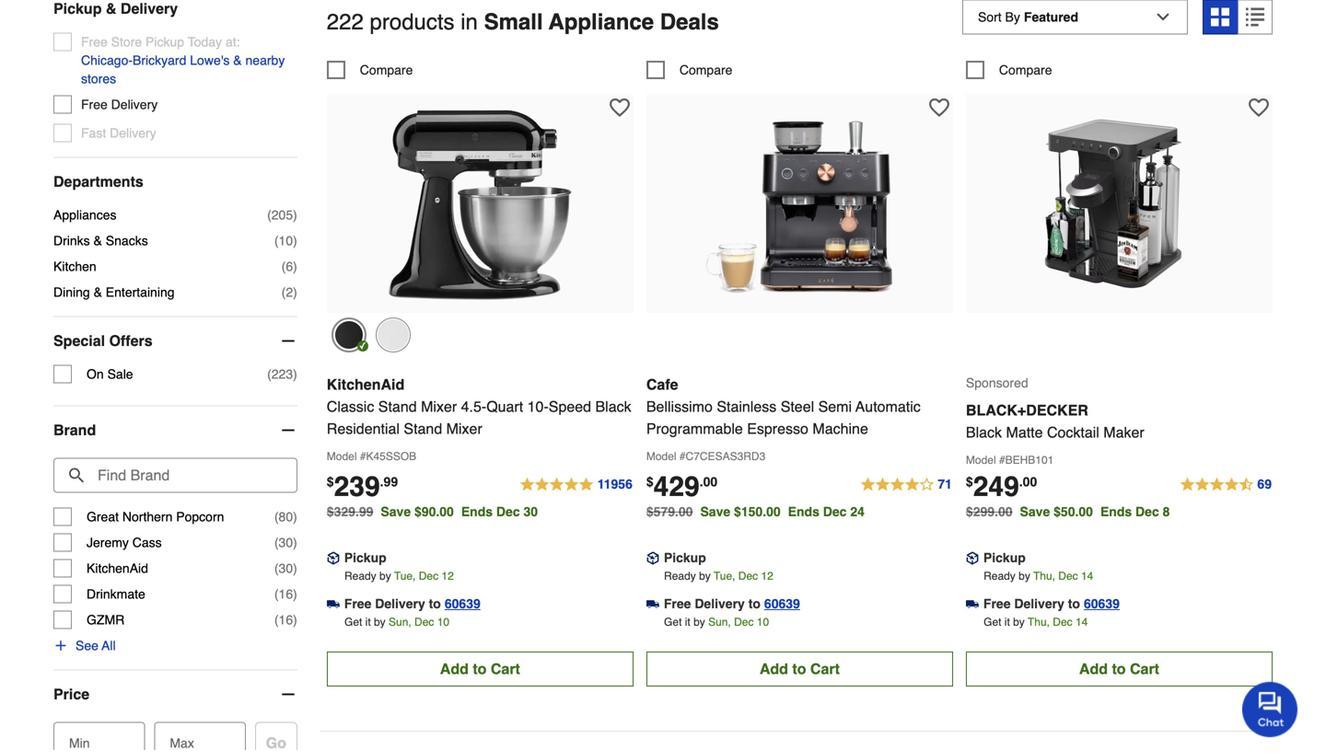 Task type: locate. For each thing, give the bounding box(es) containing it.
add for 3rd add to cart button from right
[[440, 661, 469, 678]]

1 ends from the left
[[461, 505, 493, 519]]

2 ( 16 ) from the top
[[274, 613, 297, 627]]

1 horizontal spatial add to cart
[[760, 661, 840, 678]]

14 down savings save $50.00 element
[[1081, 570, 1093, 583]]

ends right $90.00
[[461, 505, 493, 519]]

60639
[[445, 597, 481, 612], [764, 597, 800, 612], [1084, 597, 1120, 612]]

6 ) from the top
[[293, 510, 297, 524]]

1 vertical spatial black
[[966, 424, 1002, 441]]

1 compare from the left
[[360, 63, 413, 77]]

( 16 ) for drinkmate
[[274, 587, 297, 602]]

0 vertical spatial &
[[233, 53, 242, 68]]

1 horizontal spatial heart outline image
[[1249, 98, 1269, 118]]

1 horizontal spatial cart
[[810, 661, 840, 678]]

0 horizontal spatial truck filled image
[[646, 598, 659, 611]]

tue, down $579.00 save $150.00 ends dec 24
[[714, 570, 735, 583]]

.00 inside $ 249 .00
[[1019, 475, 1037, 490]]

2 16 from the top
[[279, 613, 293, 627]]

$ inside $ 429 .00
[[646, 475, 654, 490]]

# up $ 429 .00
[[679, 450, 686, 463]]

0 vertical spatial 30
[[524, 505, 538, 519]]

black inside kitchenaid classic stand mixer 4.5-quart 10-speed black residential stand mixer
[[595, 398, 631, 415]]

2 get from the left
[[664, 616, 682, 629]]

0 horizontal spatial 12
[[441, 570, 454, 583]]

) for appliances
[[293, 208, 297, 222]]

0 horizontal spatial black
[[595, 398, 631, 415]]

# for cafe bellissimo stainless steel semi automatic programmable espresso machine
[[679, 450, 686, 463]]

1 ( 30 ) from the top
[[274, 535, 297, 550]]

black image
[[331, 318, 366, 353]]

heart outline image
[[929, 98, 949, 118]]

1 horizontal spatial .00
[[1019, 475, 1037, 490]]

today
[[188, 34, 222, 49]]

11956 button
[[519, 474, 633, 496]]

3 add from the left
[[1079, 661, 1108, 678]]

3 cart from the left
[[1130, 661, 1159, 678]]

1 vertical spatial &
[[94, 233, 102, 248]]

1 horizontal spatial tue,
[[714, 570, 735, 583]]

thu, down 'ready by thu, dec 14'
[[1028, 616, 1050, 629]]

( 6 )
[[281, 259, 297, 274]]

$ inside $ 249 .00
[[966, 475, 973, 490]]

0 horizontal spatial kitchenaid
[[87, 561, 148, 576]]

1 horizontal spatial free delivery to 60639
[[664, 597, 800, 612]]

free delivery to 60639 for 3rd 60639 button
[[983, 597, 1120, 612]]

1 horizontal spatial kitchenaid
[[327, 376, 404, 393]]

free delivery to 60639 for third 60639 button from the right
[[344, 597, 481, 612]]

3 add to cart button from the left
[[966, 652, 1273, 687]]

12 down $150.00
[[761, 570, 773, 583]]

2 60639 from the left
[[764, 597, 800, 612]]

chicago-brickyard lowe's & nearby stores button
[[81, 51, 297, 88]]

1 it from the left
[[365, 616, 371, 629]]

1 horizontal spatial pickup image
[[646, 552, 659, 565]]

2 save from the left
[[700, 505, 730, 519]]

2 sun, from the left
[[708, 616, 731, 629]]

$ right "71"
[[966, 475, 973, 490]]

0 vertical spatial kitchenaid
[[327, 376, 404, 393]]

1 vertical spatial 30
[[279, 535, 293, 550]]

store
[[111, 34, 142, 49]]

thu,
[[1033, 570, 1055, 583], [1028, 616, 1050, 629]]

ready by tue, dec 12 down $579.00 save $150.00 ends dec 24
[[664, 570, 773, 583]]

0 horizontal spatial 10
[[279, 233, 293, 248]]

at:
[[226, 34, 240, 49]]

small
[[484, 9, 543, 34]]

behb101
[[1005, 454, 1054, 467]]

compare inside the 5013711587 element
[[360, 63, 413, 77]]

espresso
[[747, 421, 808, 438]]

pickup for 3rd 60639 button
[[983, 551, 1026, 566]]

2 add from the left
[[760, 661, 788, 678]]

1 horizontal spatial get it by sun, dec 10
[[664, 616, 769, 629]]

2 horizontal spatial add to cart
[[1079, 661, 1159, 678]]

) for dining & entertaining
[[293, 285, 297, 300]]

fast delivery
[[81, 126, 156, 140]]

$ right 11956
[[646, 475, 654, 490]]

black
[[595, 398, 631, 415], [966, 424, 1002, 441]]

0 horizontal spatial ready by tue, dec 12
[[344, 570, 454, 583]]

2 .00 from the left
[[1019, 475, 1037, 490]]

model up 239
[[327, 450, 357, 463]]

save down .99 in the left bottom of the page
[[381, 505, 411, 519]]

ready
[[344, 570, 376, 583], [664, 570, 696, 583], [984, 570, 1016, 583]]

.00 inside $ 429 .00
[[700, 475, 718, 490]]

1 60639 from the left
[[445, 597, 481, 612]]

1 horizontal spatial model
[[646, 450, 676, 463]]

2 vertical spatial 30
[[279, 561, 293, 576]]

black up model # behb101
[[966, 424, 1002, 441]]

14
[[1081, 570, 1093, 583], [1076, 616, 1088, 629]]

2 horizontal spatial compare
[[999, 63, 1052, 77]]

1 horizontal spatial 60639 button
[[764, 595, 800, 613]]

1 cart from the left
[[491, 661, 520, 678]]

c7cesas3rd3
[[686, 450, 765, 463]]

tue, down $329.99 save $90.00 ends dec 30
[[394, 570, 416, 583]]

0 horizontal spatial pickup image
[[327, 552, 340, 565]]

1 horizontal spatial ends
[[788, 505, 819, 519]]

ends right $150.00
[[788, 505, 819, 519]]

automatic
[[856, 398, 921, 415]]

# down residential
[[360, 450, 366, 463]]

2 horizontal spatial ends
[[1100, 505, 1132, 519]]

model up 429
[[646, 450, 676, 463]]

0 horizontal spatial ready
[[344, 570, 376, 583]]

pickup image down the $299.00
[[966, 552, 979, 565]]

0 horizontal spatial cart
[[491, 661, 520, 678]]

0 horizontal spatial get
[[344, 616, 362, 629]]

delivery for third 60639 button from the right
[[375, 597, 425, 612]]

add to cart button
[[327, 652, 633, 687], [646, 652, 953, 687], [966, 652, 1273, 687]]

0 vertical spatial ( 30 )
[[274, 535, 297, 550]]

delivery for 2nd 60639 button from right
[[695, 597, 745, 612]]

2 horizontal spatial get
[[984, 616, 1001, 629]]

ends right $50.00
[[1100, 505, 1132, 519]]

kitchenaid classic stand mixer 4.5-quart 10-speed black residential stand mixer image
[[379, 103, 581, 306]]

model up "249"
[[966, 454, 996, 467]]

$
[[327, 475, 334, 490], [646, 475, 654, 490], [966, 475, 973, 490]]

$ up $329.99
[[327, 475, 334, 490]]

1 horizontal spatial get
[[664, 616, 682, 629]]

pickup for third 60639 button from the right
[[344, 551, 386, 566]]

0 horizontal spatial tue,
[[394, 570, 416, 583]]

3 minus image from the top
[[279, 685, 297, 704]]

1 horizontal spatial it
[[685, 616, 690, 629]]

6
[[286, 259, 293, 274]]

$299.00 save $50.00 ends dec 8
[[966, 505, 1170, 519]]

ready up get it by thu, dec 14
[[984, 570, 1016, 583]]

pickup up 'ready by thu, dec 14'
[[983, 551, 1026, 566]]

bellissimo
[[646, 398, 713, 415]]

1 horizontal spatial sun,
[[708, 616, 731, 629]]

ready by tue, dec 12 for 2nd 60639 button from right
[[664, 570, 773, 583]]

to
[[429, 597, 441, 612], [748, 597, 761, 612], [1068, 597, 1080, 612], [473, 661, 487, 678], [792, 661, 806, 678], [1112, 661, 1126, 678]]

cart
[[491, 661, 520, 678], [810, 661, 840, 678], [1130, 661, 1159, 678]]

2 add to cart button from the left
[[646, 652, 953, 687]]

7 ) from the top
[[293, 535, 297, 550]]

get
[[344, 616, 362, 629], [664, 616, 682, 629], [984, 616, 1001, 629]]

60639 for 3rd 60639 button
[[1084, 597, 1120, 612]]

1 free delivery to 60639 from the left
[[344, 597, 481, 612]]

2 horizontal spatial cart
[[1130, 661, 1159, 678]]

2 horizontal spatial save
[[1020, 505, 1050, 519]]

3 add to cart from the left
[[1079, 661, 1159, 678]]

it for 3rd 60639 button
[[1004, 616, 1010, 629]]

stand up residential
[[378, 398, 417, 415]]

1 horizontal spatial truck filled image
[[966, 598, 979, 611]]

0 horizontal spatial free delivery to 60639
[[344, 597, 481, 612]]

2 free delivery to 60639 from the left
[[664, 597, 800, 612]]

savings save $150.00 element
[[700, 505, 872, 519]]

5013547971 element
[[966, 61, 1052, 79]]

3 ) from the top
[[293, 259, 297, 274]]

programmable
[[646, 421, 743, 438]]

& right drinks on the left of the page
[[94, 233, 102, 248]]

1 vertical spatial thu,
[[1028, 616, 1050, 629]]

minus image inside price button
[[279, 685, 297, 704]]

save left $50.00
[[1020, 505, 1050, 519]]

offers
[[109, 332, 152, 349]]

pickup image for 2nd 60639 button from right
[[646, 552, 659, 565]]

0 horizontal spatial .00
[[700, 475, 718, 490]]

& right dining
[[94, 285, 102, 300]]

mixer down the "4.5-"
[[446, 421, 482, 438]]

0 vertical spatial black
[[595, 398, 631, 415]]

3 60639 from the left
[[1084, 597, 1120, 612]]

1 ( 16 ) from the top
[[274, 587, 297, 602]]

1 vertical spatial stand
[[404, 421, 442, 438]]

see all button
[[53, 637, 116, 655]]

ready by tue, dec 12 for third 60639 button from the right
[[344, 570, 454, 583]]

) for jeremy cass
[[293, 535, 297, 550]]

80
[[279, 510, 293, 524]]

get it by sun, dec 10 for third 60639 button from the right
[[344, 616, 449, 629]]

compare inside 5014567101 element
[[679, 63, 733, 77]]

save down $ 429 .00
[[700, 505, 730, 519]]

heart outline image down appliance
[[609, 98, 630, 118]]

1 vertical spatial kitchenaid
[[87, 561, 148, 576]]

black inside "black+decker black matte cocktail maker"
[[966, 424, 1002, 441]]

) for gzmr
[[293, 613, 297, 627]]

thu, up get it by thu, dec 14
[[1033, 570, 1055, 583]]

0 vertical spatial thu,
[[1033, 570, 1055, 583]]

1 horizontal spatial 10
[[437, 616, 449, 629]]

pickup image for 3rd 60639 button
[[966, 552, 979, 565]]

ends dec 24 element
[[788, 505, 872, 519]]

chicago-
[[81, 53, 133, 68]]

2 minus image from the top
[[279, 421, 297, 440]]

speed
[[549, 398, 591, 415]]

compare inside 5013547971 element
[[999, 63, 1052, 77]]

3 ends from the left
[[1100, 505, 1132, 519]]

0 horizontal spatial 60639 button
[[445, 595, 481, 613]]

1 add from the left
[[440, 661, 469, 678]]

free store pickup today at:
[[81, 34, 240, 49]]

minus image inside special offers button
[[279, 332, 297, 350]]

2 ready from the left
[[664, 570, 696, 583]]

pickup image
[[327, 552, 340, 565], [646, 552, 659, 565], [966, 552, 979, 565]]

( for gzmr
[[274, 613, 279, 627]]

0 horizontal spatial ends
[[461, 505, 493, 519]]

0 horizontal spatial compare
[[360, 63, 413, 77]]

0 horizontal spatial save
[[381, 505, 411, 519]]

2 $ from the left
[[646, 475, 654, 490]]

1 ready by tue, dec 12 from the left
[[344, 570, 454, 583]]

2 horizontal spatial 10
[[757, 616, 769, 629]]

1 pickup image from the left
[[327, 552, 340, 565]]

0 horizontal spatial #
[[360, 450, 366, 463]]

.00 down behb101
[[1019, 475, 1037, 490]]

2 ( 30 ) from the top
[[274, 561, 297, 576]]

savings save $90.00 element
[[381, 505, 545, 519]]

) for great northern popcorn
[[293, 510, 297, 524]]

2 truck filled image from the left
[[966, 598, 979, 611]]

2 ) from the top
[[293, 233, 297, 248]]

0 horizontal spatial it
[[365, 616, 371, 629]]

2 horizontal spatial $
[[966, 475, 973, 490]]

$299.00
[[966, 505, 1013, 519]]

3 $ from the left
[[966, 475, 973, 490]]

8 ) from the top
[[293, 561, 297, 576]]

pickup image down the $579.00
[[646, 552, 659, 565]]

0 vertical spatial 16
[[279, 587, 293, 602]]

pickup image for third 60639 button from the right
[[327, 552, 340, 565]]

free delivery to 60639
[[344, 597, 481, 612], [664, 597, 800, 612], [983, 597, 1120, 612]]

&
[[233, 53, 242, 68], [94, 233, 102, 248], [94, 285, 102, 300]]

truck filled image
[[646, 598, 659, 611], [966, 598, 979, 611]]

.00 for 249
[[1019, 475, 1037, 490]]

12 down $90.00
[[441, 570, 454, 583]]

.00 down model # c7cesas3rd3
[[700, 475, 718, 490]]

1 vertical spatial ( 30 )
[[274, 561, 297, 576]]

3 save from the left
[[1020, 505, 1050, 519]]

1 tue, from the left
[[394, 570, 416, 583]]

2 ends from the left
[[788, 505, 819, 519]]

2 compare from the left
[[679, 63, 733, 77]]

1 get it by sun, dec 10 from the left
[[344, 616, 449, 629]]

2 horizontal spatial it
[[1004, 616, 1010, 629]]

4 stars image
[[859, 474, 953, 496]]

heart outline image down 'list view' image
[[1249, 98, 1269, 118]]

0 horizontal spatial get it by sun, dec 10
[[344, 616, 449, 629]]

71
[[938, 477, 952, 492]]

dining & entertaining
[[53, 285, 175, 300]]

add to cart for 3rd add to cart button from right
[[440, 661, 520, 678]]

10-
[[527, 398, 549, 415]]

add
[[440, 661, 469, 678], [760, 661, 788, 678], [1079, 661, 1108, 678]]

$329.99 save $90.00 ends dec 30
[[327, 505, 538, 519]]

1 ) from the top
[[293, 208, 297, 222]]

1 horizontal spatial add
[[760, 661, 788, 678]]

1 horizontal spatial 12
[[761, 570, 773, 583]]

2 horizontal spatial 60639
[[1084, 597, 1120, 612]]

minus image
[[279, 332, 297, 350], [279, 421, 297, 440], [279, 685, 297, 704]]

0 vertical spatial minus image
[[279, 332, 297, 350]]

1 save from the left
[[381, 505, 411, 519]]

0 vertical spatial stand
[[378, 398, 417, 415]]

compare for 5014567101 element
[[679, 63, 733, 77]]

ready down the $579.00
[[664, 570, 696, 583]]

ends for 249
[[1100, 505, 1132, 519]]

kitchenaid up classic on the left bottom
[[327, 376, 404, 393]]

1 horizontal spatial add to cart button
[[646, 652, 953, 687]]

( 16 ) for gzmr
[[274, 613, 297, 627]]

2 horizontal spatial free delivery to 60639
[[983, 597, 1120, 612]]

( for dining & entertaining
[[281, 285, 286, 300]]

3 get from the left
[[984, 616, 1001, 629]]

0 horizontal spatial add to cart
[[440, 661, 520, 678]]

0 horizontal spatial add
[[440, 661, 469, 678]]

3 pickup image from the left
[[966, 552, 979, 565]]

0 horizontal spatial add to cart button
[[327, 652, 633, 687]]

) for kitchenaid
[[293, 561, 297, 576]]

mixer
[[421, 398, 457, 415], [446, 421, 482, 438]]

2 tue, from the left
[[714, 570, 735, 583]]

heart outline image
[[609, 98, 630, 118], [1249, 98, 1269, 118]]

2 horizontal spatial 60639 button
[[1084, 595, 1120, 613]]

2 horizontal spatial add
[[1079, 661, 1108, 678]]

special offers
[[53, 332, 152, 349]]

machine
[[813, 421, 868, 438]]

0 horizontal spatial 60639
[[445, 597, 481, 612]]

0 vertical spatial mixer
[[421, 398, 457, 415]]

3 it from the left
[[1004, 616, 1010, 629]]

2 horizontal spatial pickup image
[[966, 552, 979, 565]]

compare for the 5013711587 element
[[360, 63, 413, 77]]

mixer left the "4.5-"
[[421, 398, 457, 415]]

ready by tue, dec 12 down $329.99 save $90.00 ends dec 30
[[344, 570, 454, 583]]

stand up k45ssob
[[404, 421, 442, 438]]

pickup image up truck filled icon
[[327, 552, 340, 565]]

ends for 239
[[461, 505, 493, 519]]

by
[[379, 570, 391, 583], [699, 570, 711, 583], [1019, 570, 1030, 583], [374, 616, 386, 629], [693, 616, 705, 629], [1013, 616, 1025, 629]]

cafe bellissimo stainless steel semi automatic programmable espresso machine
[[646, 376, 921, 438]]

2 ready by tue, dec 12 from the left
[[664, 570, 773, 583]]

2 cart from the left
[[810, 661, 840, 678]]

1 vertical spatial minus image
[[279, 421, 297, 440]]

2 vertical spatial minus image
[[279, 685, 297, 704]]

$ inside $ 239 .99
[[327, 475, 334, 490]]

60639 for third 60639 button from the right
[[445, 597, 481, 612]]

1 truck filled image from the left
[[646, 598, 659, 611]]

( 30 ) for jeremy cass
[[274, 535, 297, 550]]

1 horizontal spatial 60639
[[764, 597, 800, 612]]

( 2 )
[[281, 285, 297, 300]]

1 minus image from the top
[[279, 332, 297, 350]]

it for third 60639 button from the right
[[365, 616, 371, 629]]

$ for 249
[[966, 475, 973, 490]]

5014567101 element
[[646, 61, 733, 79]]

ends for 429
[[788, 505, 819, 519]]

kitchenaid inside kitchenaid classic stand mixer 4.5-quart 10-speed black residential stand mixer
[[327, 376, 404, 393]]

tue, for third 60639 button from the right
[[394, 570, 416, 583]]

add to cart
[[440, 661, 520, 678], [760, 661, 840, 678], [1079, 661, 1159, 678]]

1 vertical spatial ( 16 )
[[274, 613, 297, 627]]

pickup down $329.99
[[344, 551, 386, 566]]

minus image inside brand button
[[279, 421, 297, 440]]

stores
[[81, 71, 116, 86]]

& inside 'chicago-brickyard lowe's & nearby stores'
[[233, 53, 242, 68]]

10
[[279, 233, 293, 248], [437, 616, 449, 629], [757, 616, 769, 629]]

1 horizontal spatial compare
[[679, 63, 733, 77]]

1 $ from the left
[[327, 475, 334, 490]]

1 horizontal spatial ready by tue, dec 12
[[664, 570, 773, 583]]

pickup down the $579.00
[[664, 551, 706, 566]]

1 horizontal spatial save
[[700, 505, 730, 519]]

ends
[[461, 505, 493, 519], [788, 505, 819, 519], [1100, 505, 1132, 519]]

steel
[[781, 398, 814, 415]]

3 compare from the left
[[999, 63, 1052, 77]]

ready by tue, dec 12
[[344, 570, 454, 583], [664, 570, 773, 583]]

model # c7cesas3rd3
[[646, 450, 765, 463]]

# up $ 249 .00
[[999, 454, 1005, 467]]

14 down 'ready by thu, dec 14'
[[1076, 616, 1088, 629]]

16 for drinkmate
[[279, 587, 293, 602]]

matte
[[1006, 424, 1043, 441]]

2 12 from the left
[[761, 570, 773, 583]]

black right speed
[[595, 398, 631, 415]]

kitchenaid up drinkmate
[[87, 561, 148, 576]]

10 ) from the top
[[293, 613, 297, 627]]

1 get from the left
[[344, 616, 362, 629]]

3 free delivery to 60639 from the left
[[983, 597, 1120, 612]]

2 pickup image from the left
[[646, 552, 659, 565]]

1 add to cart button from the left
[[327, 652, 633, 687]]

2 60639 button from the left
[[764, 595, 800, 613]]

kitchenaid classic stand mixer 4.5-quart 10-speed black residential stand mixer
[[327, 376, 631, 438]]

see all
[[76, 638, 116, 653]]

free
[[81, 34, 108, 49], [81, 97, 108, 112], [344, 597, 371, 612], [664, 597, 691, 612], [983, 597, 1011, 612]]

2 vertical spatial &
[[94, 285, 102, 300]]

dec
[[496, 505, 520, 519], [823, 505, 847, 519], [1135, 505, 1159, 519], [419, 570, 438, 583], [738, 570, 758, 583], [1058, 570, 1078, 583], [414, 616, 434, 629], [734, 616, 754, 629], [1053, 616, 1072, 629]]

1 .00 from the left
[[700, 475, 718, 490]]

2 horizontal spatial model
[[966, 454, 996, 467]]

( for jeremy cass
[[274, 535, 279, 550]]

ready down $329.99
[[344, 570, 376, 583]]

1 vertical spatial 16
[[279, 613, 293, 627]]

0 horizontal spatial model
[[327, 450, 357, 463]]

& for snacks
[[94, 233, 102, 248]]

2 add to cart from the left
[[760, 661, 840, 678]]

.99
[[380, 475, 398, 490]]

1 heart outline image from the left
[[609, 98, 630, 118]]

grid view image
[[1211, 8, 1229, 26]]

quart
[[486, 398, 523, 415]]

2 get it by sun, dec 10 from the left
[[664, 616, 769, 629]]

1 add to cart from the left
[[440, 661, 520, 678]]

sun,
[[389, 616, 411, 629], [708, 616, 731, 629]]

5 ) from the top
[[293, 367, 297, 382]]

pickup
[[146, 34, 184, 49], [344, 551, 386, 566], [664, 551, 706, 566], [983, 551, 1026, 566]]

1 horizontal spatial black
[[966, 424, 1002, 441]]

brand
[[53, 422, 96, 439]]

kitchenaid for kitchenaid
[[87, 561, 148, 576]]

4 ) from the top
[[293, 285, 297, 300]]

2 horizontal spatial add to cart button
[[966, 652, 1273, 687]]

1 16 from the top
[[279, 587, 293, 602]]

kitchenaid for kitchenaid classic stand mixer 4.5-quart 10-speed black residential stand mixer
[[327, 376, 404, 393]]

0 horizontal spatial $
[[327, 475, 334, 490]]

0 vertical spatial ( 16 )
[[274, 587, 297, 602]]

1 horizontal spatial #
[[679, 450, 686, 463]]

$329.99
[[327, 505, 373, 519]]

it
[[365, 616, 371, 629], [685, 616, 690, 629], [1004, 616, 1010, 629]]

model
[[327, 450, 357, 463], [646, 450, 676, 463], [966, 454, 996, 467]]

1 horizontal spatial ready
[[664, 570, 696, 583]]

0 horizontal spatial heart outline image
[[609, 98, 630, 118]]

9 ) from the top
[[293, 587, 297, 602]]

429
[[654, 471, 700, 503]]

0 horizontal spatial sun,
[[389, 616, 411, 629]]

& down at:
[[233, 53, 242, 68]]

5013711587 element
[[327, 61, 413, 79]]

1 12 from the left
[[441, 570, 454, 583]]

2 it from the left
[[685, 616, 690, 629]]

2 horizontal spatial ready
[[984, 570, 1016, 583]]

get it by thu, dec 14
[[984, 616, 1088, 629]]

lowe's
[[190, 53, 230, 68]]

semi
[[818, 398, 852, 415]]

minus image for brand
[[279, 421, 297, 440]]



Task type: vqa. For each thing, say whether or not it's contained in the screenshot.
Add to Cart link inside 699 list item
no



Task type: describe. For each thing, give the bounding box(es) containing it.
gzmr
[[87, 613, 125, 627]]

ends dec 30 element
[[461, 505, 545, 519]]

all
[[102, 638, 116, 653]]

30 for kitchenaid
[[279, 561, 293, 576]]

on
[[87, 367, 104, 382]]

69
[[1257, 477, 1272, 492]]

Find Brand text field
[[53, 458, 297, 493]]

71 button
[[859, 474, 953, 496]]

( for drinkmate
[[274, 587, 279, 602]]

in
[[461, 9, 478, 34]]

minus image for price
[[279, 685, 297, 704]]

( for great northern popcorn
[[274, 510, 279, 524]]

it for 2nd 60639 button from right
[[685, 616, 690, 629]]

special offers button
[[53, 317, 297, 365]]

( for drinks & snacks
[[274, 233, 279, 248]]

save for 239
[[381, 505, 411, 519]]

$50.00
[[1054, 505, 1093, 519]]

actual price $429.00 element
[[646, 471, 718, 503]]

get for third 60639 button from the right
[[344, 616, 362, 629]]

tue, for 2nd 60639 button from right
[[714, 570, 735, 583]]

$150.00
[[734, 505, 781, 519]]

205
[[271, 208, 293, 222]]

222 products in small appliance deals
[[327, 9, 719, 34]]

1 60639 button from the left
[[445, 595, 481, 613]]

) for drinks & snacks
[[293, 233, 297, 248]]

cart for 1st add to cart button from right
[[1130, 661, 1159, 678]]

was price $299.00 element
[[966, 500, 1020, 519]]

brand button
[[53, 406, 297, 454]]

free delivery to 60639 for 2nd 60639 button from right
[[664, 597, 800, 612]]

drinks & snacks
[[53, 233, 148, 248]]

ready by thu, dec 14
[[984, 570, 1093, 583]]

products
[[370, 9, 455, 34]]

departments element
[[53, 173, 297, 191]]

1 ready from the left
[[344, 570, 376, 583]]

pickup for 2nd 60639 button from right
[[664, 551, 706, 566]]

) for kitchen
[[293, 259, 297, 274]]

actual price $239.99 element
[[327, 471, 398, 503]]

snacks
[[106, 233, 148, 248]]

compare for 5013547971 element at top right
[[999, 63, 1052, 77]]

add to cart for 2nd add to cart button from the left
[[760, 661, 840, 678]]

16 for gzmr
[[279, 613, 293, 627]]

model # k45ssob
[[327, 450, 416, 463]]

was price $329.99 element
[[327, 500, 381, 519]]

cass
[[132, 535, 162, 550]]

249
[[973, 471, 1019, 503]]

3 60639 button from the left
[[1084, 595, 1120, 613]]

$579.00 save $150.00 ends dec 24
[[646, 505, 865, 519]]

5 stars image
[[519, 474, 633, 496]]

drinks
[[53, 233, 90, 248]]

great
[[87, 510, 119, 524]]

save for 249
[[1020, 505, 1050, 519]]

maker
[[1103, 424, 1144, 441]]

cart for 3rd add to cart button from right
[[491, 661, 520, 678]]

minus image for special offers
[[279, 332, 297, 350]]

white image
[[376, 318, 411, 353]]

price
[[53, 686, 89, 703]]

add to cart for 1st add to cart button from right
[[1079, 661, 1159, 678]]

4.5 stars image
[[1179, 474, 1273, 496]]

2
[[286, 285, 293, 300]]

drinkmate
[[87, 587, 145, 602]]

( 30 ) for kitchenaid
[[274, 561, 297, 576]]

$90.00
[[414, 505, 454, 519]]

add for 2nd add to cart button from the left
[[760, 661, 788, 678]]

$579.00
[[646, 505, 693, 519]]

$ for 239
[[327, 475, 334, 490]]

brickyard
[[133, 53, 186, 68]]

222
[[327, 9, 364, 34]]

jeremy
[[87, 535, 129, 550]]

.00 for 429
[[700, 475, 718, 490]]

stainless
[[717, 398, 777, 415]]

1 vertical spatial mixer
[[446, 421, 482, 438]]

( for kitchen
[[281, 259, 286, 274]]

( 205 )
[[267, 208, 297, 222]]

deals
[[660, 9, 719, 34]]

239
[[334, 471, 380, 503]]

( for appliances
[[267, 208, 271, 222]]

appliance
[[549, 9, 654, 34]]

black+decker black matte cocktail maker
[[966, 402, 1144, 441]]

truck filled image
[[327, 598, 340, 611]]

$ 429 .00
[[646, 471, 718, 503]]

8
[[1163, 505, 1170, 519]]

popcorn
[[176, 510, 224, 524]]

69 button
[[1179, 474, 1273, 496]]

) for drinkmate
[[293, 587, 297, 602]]

1 vertical spatial 14
[[1076, 616, 1088, 629]]

11956
[[597, 477, 633, 492]]

chicago-brickyard lowe's & nearby stores
[[81, 53, 285, 86]]

) for on sale
[[293, 367, 297, 382]]

1 sun, from the left
[[389, 616, 411, 629]]

k45ssob
[[366, 450, 416, 463]]

60639 for 2nd 60639 button from right
[[764, 597, 800, 612]]

$ 239 .99
[[327, 471, 398, 503]]

savings save $50.00 element
[[1020, 505, 1177, 519]]

$ for 429
[[646, 475, 654, 490]]

kitchen
[[53, 259, 96, 274]]

223
[[271, 367, 293, 382]]

( 223 )
[[267, 367, 297, 382]]

ends dec 8 element
[[1100, 505, 1177, 519]]

model for classic stand mixer 4.5-quart 10-speed black residential stand mixer
[[327, 450, 357, 463]]

model for bellissimo stainless steel semi automatic programmable espresso machine
[[646, 450, 676, 463]]

get for 2nd 60639 button from right
[[664, 616, 682, 629]]

( 10 )
[[274, 233, 297, 248]]

30 for jeremy cass
[[279, 535, 293, 550]]

model # behb101
[[966, 454, 1054, 467]]

4.5-
[[461, 398, 486, 415]]

0 vertical spatial 14
[[1081, 570, 1093, 583]]

pickup up brickyard
[[146, 34, 184, 49]]

was price $579.00 element
[[646, 500, 700, 519]]

( for on sale
[[267, 367, 271, 382]]

get it by sun, dec 10 for 2nd 60639 button from right
[[664, 616, 769, 629]]

$ 249 .00
[[966, 471, 1037, 503]]

& for entertaining
[[94, 285, 102, 300]]

2 horizontal spatial #
[[999, 454, 1005, 467]]

departments
[[53, 173, 143, 190]]

get for 3rd 60639 button
[[984, 616, 1001, 629]]

classic
[[327, 398, 374, 415]]

truck filled image for get it by thu, dec 14
[[966, 598, 979, 611]]

( for kitchenaid
[[274, 561, 279, 576]]

dining
[[53, 285, 90, 300]]

delivery for 3rd 60639 button
[[1014, 597, 1064, 612]]

fast
[[81, 126, 106, 140]]

entertaining
[[106, 285, 175, 300]]

see
[[76, 638, 98, 653]]

3 ready from the left
[[984, 570, 1016, 583]]

add for 1st add to cart button from right
[[1079, 661, 1108, 678]]

black+decker black matte cocktail maker image
[[1018, 103, 1221, 306]]

save for 429
[[700, 505, 730, 519]]

cafe bellissimo stainless steel semi automatic programmable espresso machine image
[[698, 103, 901, 306]]

plus image
[[53, 638, 68, 653]]

appliances
[[53, 208, 116, 222]]

truck filled image for get it by sun, dec 10
[[646, 598, 659, 611]]

# for kitchenaid classic stand mixer 4.5-quart 10-speed black residential stand mixer
[[360, 450, 366, 463]]

( 80 )
[[274, 510, 297, 524]]

great northern popcorn
[[87, 510, 224, 524]]

price button
[[53, 671, 297, 719]]

cart for 2nd add to cart button from the left
[[810, 661, 840, 678]]

cafe
[[646, 376, 678, 393]]

chat invite button image
[[1242, 681, 1298, 738]]

actual price $249.00 element
[[966, 471, 1037, 503]]

on sale
[[87, 367, 133, 382]]

cocktail
[[1047, 424, 1099, 441]]

2 heart outline image from the left
[[1249, 98, 1269, 118]]

list view image
[[1246, 8, 1264, 26]]



